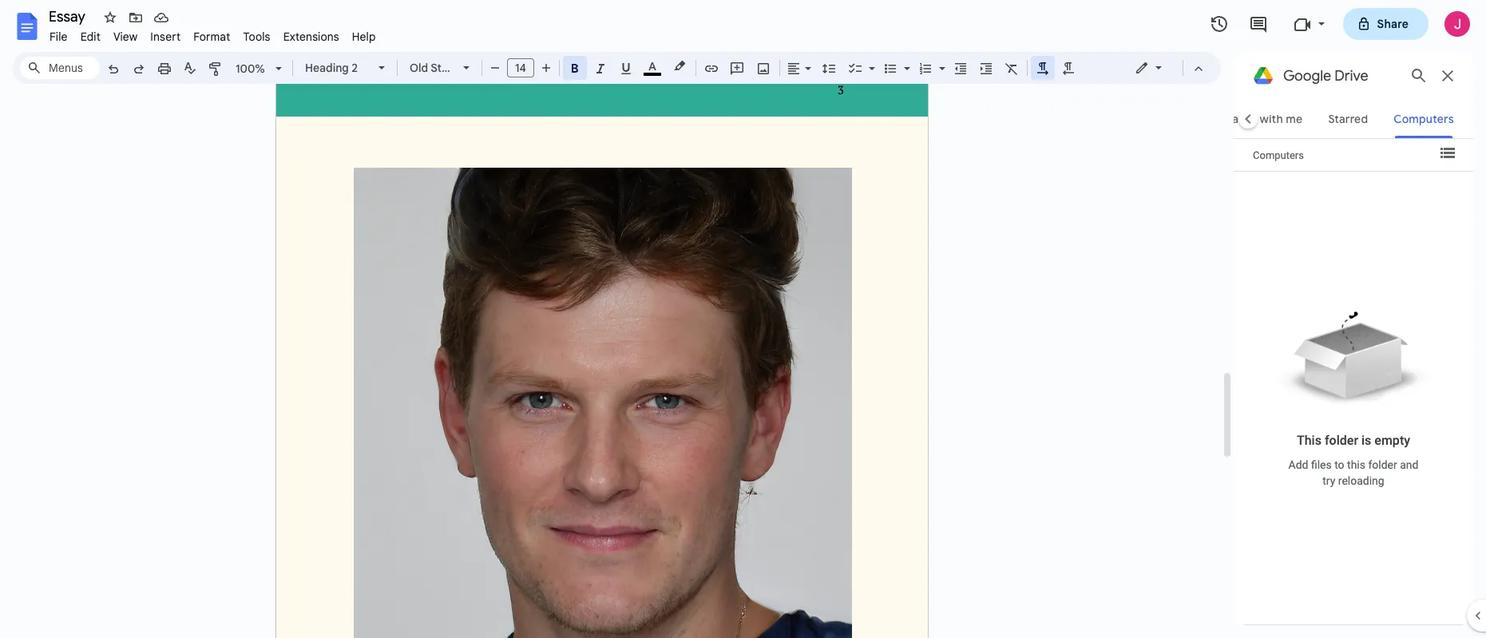 Task type: locate. For each thing, give the bounding box(es) containing it.
tools
[[243, 30, 270, 44]]

menu bar banner
[[0, 0, 1486, 638]]

Font size field
[[507, 58, 541, 78]]

tt
[[481, 61, 495, 75]]

Zoom field
[[229, 57, 289, 81]]

application containing share
[[0, 0, 1486, 638]]

format
[[193, 30, 230, 44]]

edit
[[80, 30, 101, 44]]

old standard tt
[[410, 61, 495, 75]]

help
[[352, 30, 376, 44]]

highlight color image
[[671, 57, 689, 76]]

2
[[352, 61, 358, 75]]

edit menu item
[[74, 27, 107, 46]]

styles list. heading 2 selected. option
[[305, 57, 369, 79]]

Font size text field
[[508, 58, 534, 77]]

share
[[1377, 17, 1409, 31]]

heading 2
[[305, 61, 358, 75]]

old
[[410, 61, 428, 75]]

menu bar
[[43, 21, 382, 47]]

Menus field
[[20, 57, 100, 79]]

menu bar containing file
[[43, 21, 382, 47]]

share button
[[1343, 8, 1429, 40]]

file
[[50, 30, 68, 44]]

menu bar inside menu bar 'banner'
[[43, 21, 382, 47]]

application
[[0, 0, 1486, 638]]

tools menu item
[[237, 27, 277, 46]]

Zoom text field
[[232, 58, 270, 80]]



Task type: vqa. For each thing, say whether or not it's contained in the screenshot.
Required question element
no



Task type: describe. For each thing, give the bounding box(es) containing it.
insert
[[150, 30, 181, 44]]

main toolbar
[[99, 0, 1081, 454]]

view
[[113, 30, 138, 44]]

extensions menu item
[[277, 27, 346, 46]]

text color image
[[644, 57, 661, 76]]

heading
[[305, 61, 349, 75]]

file menu item
[[43, 27, 74, 46]]

standard
[[431, 61, 479, 75]]

extensions
[[283, 30, 339, 44]]

line & paragraph spacing image
[[820, 57, 838, 79]]

Star checkbox
[[99, 6, 121, 29]]

mode and view toolbar
[[1123, 52, 1212, 84]]

Rename text field
[[43, 6, 94, 26]]

font list. old standard tt selected. option
[[410, 57, 495, 79]]

insert menu item
[[144, 27, 187, 46]]

insert image image
[[754, 57, 773, 79]]

view menu item
[[107, 27, 144, 46]]

format menu item
[[187, 27, 237, 46]]

help menu item
[[346, 27, 382, 46]]



